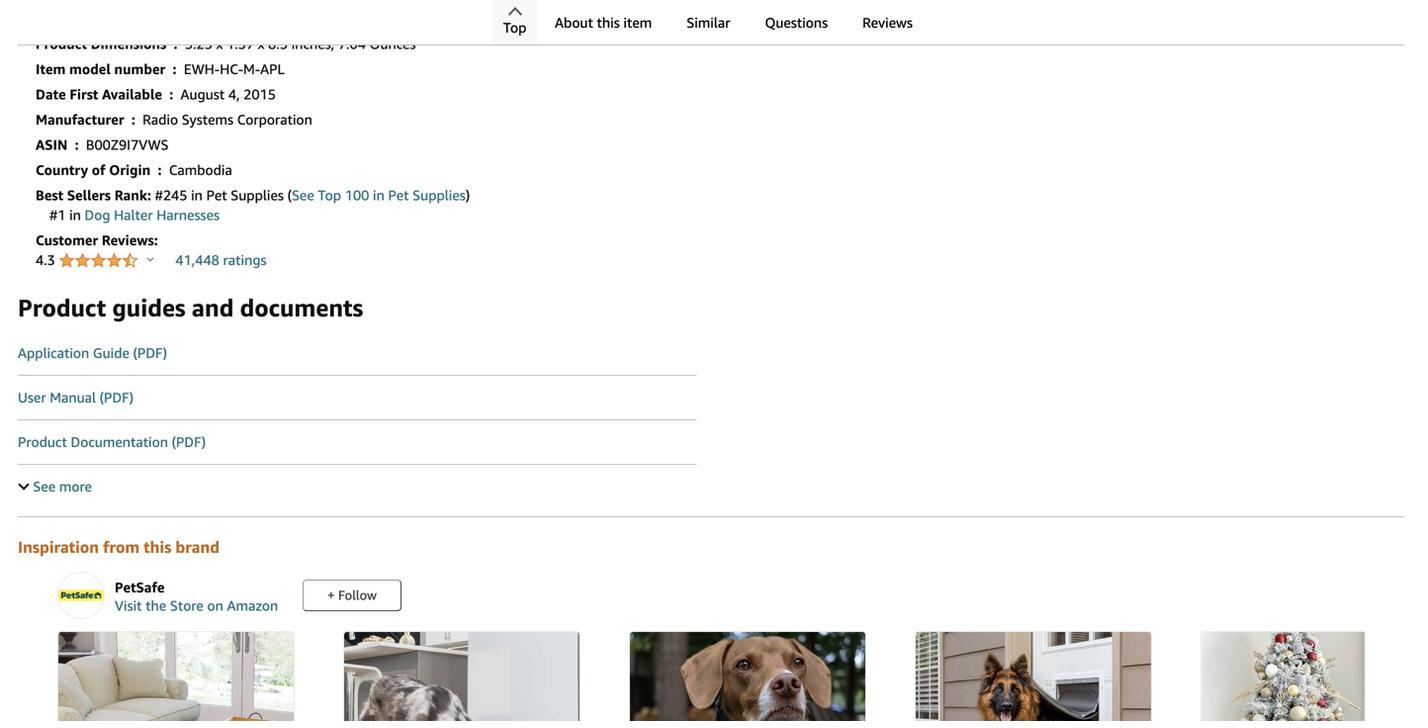 Task type: describe. For each thing, give the bounding box(es) containing it.
4.3
[[36, 251, 59, 268]]

item
[[623, 14, 652, 31]]

product for product dimensions                                     ‏                                         :                                     ‎ 5.25 x 1.37 x 8.5 inches; 7.04 ounces item model number                                     ‏                                         :                                     ‎ ewh-hc-m-apl date first available                                     ‏                                         :                                     ‎ august 4, 2015 manufacturer                                     ‏                                         :                                     ‎ radio systems corporation asin                                     ‏                                         :                                     ‎ b00z9i7vws country of origin                                     ‏                                         :                                     ‎ cambodia
[[36, 35, 87, 52]]

user
[[18, 389, 46, 405]]

‏ right asin
[[71, 136, 71, 153]]

1 horizontal spatial top
[[503, 19, 527, 36]]

of
[[92, 161, 105, 178]]

0 horizontal spatial in
[[69, 206, 81, 223]]

top inside best sellers rank: #245 in pet supplies ( see top 100 in pet supplies ) #1 in dog halter harnesses
[[318, 187, 341, 203]]

‏ left the 5.25
[[170, 35, 170, 52]]

user manual (pdf) link
[[18, 389, 134, 405]]

user manual (pdf)
[[18, 389, 134, 405]]

about
[[555, 14, 593, 31]]

first
[[70, 86, 98, 102]]

documentation
[[71, 433, 168, 450]]

visit the store on amazon link
[[115, 597, 290, 614]]

date
[[36, 86, 66, 102]]

2 horizontal spatial in
[[373, 187, 385, 203]]

questions
[[765, 14, 828, 31]]

ratings
[[223, 251, 267, 268]]

the
[[146, 597, 166, 614]]

1 horizontal spatial in
[[191, 187, 203, 203]]

: left ewh-
[[173, 61, 177, 77]]

100
[[345, 187, 369, 203]]

41,448
[[175, 251, 219, 268]]

harnesses
[[156, 206, 220, 223]]

halter
[[114, 206, 153, 223]]

august
[[181, 86, 225, 102]]

product for product guides and documents
[[18, 293, 106, 322]]

‎ left ewh-
[[180, 61, 180, 77]]

2 supplies from the left
[[413, 187, 466, 203]]

‏ right origin on the top
[[154, 161, 154, 178]]

application guide (pdf) link
[[18, 344, 167, 361]]

#1
[[49, 206, 66, 223]]

see inside best sellers rank: #245 in pet supplies ( see top 100 in pet supplies ) #1 in dog halter harnesses
[[292, 187, 314, 203]]

41,448 ratings
[[175, 251, 267, 268]]

: up '#245'
[[158, 161, 162, 178]]

‎ down manufacturer
[[82, 136, 82, 153]]

‎ left august
[[177, 86, 177, 102]]

documents
[[240, 293, 363, 322]]

systems
[[182, 111, 234, 127]]

item
[[36, 61, 66, 77]]

5.25
[[185, 35, 213, 52]]

: down the available
[[131, 111, 135, 127]]

(pdf) for application guide (pdf)
[[133, 344, 167, 361]]

follow
[[338, 588, 377, 603]]

manual
[[50, 389, 96, 405]]

product for product documentation (pdf)
[[18, 433, 67, 450]]

)
[[466, 187, 470, 203]]

country
[[36, 161, 88, 178]]

+ follow
[[327, 588, 377, 603]]

radio
[[143, 111, 178, 127]]

4,
[[228, 86, 240, 102]]

8.5
[[268, 35, 288, 52]]

origin
[[109, 161, 151, 178]]

visit
[[115, 597, 142, 614]]

1 horizontal spatial this
[[597, 14, 620, 31]]

customer reviews:
[[36, 232, 158, 248]]

sellers
[[67, 187, 111, 203]]

1 vertical spatial see
[[33, 478, 56, 494]]

2 x from the left
[[258, 35, 265, 52]]

ounces
[[369, 35, 416, 52]]

‎ left the 5.25
[[181, 35, 181, 52]]

product guides and documents
[[18, 293, 363, 322]]

(pdf) for user manual (pdf)
[[100, 389, 134, 405]]

product documentation (pdf) link
[[18, 433, 206, 450]]

apl
[[260, 61, 285, 77]]

: up radio
[[169, 86, 173, 102]]

from
[[103, 537, 140, 556]]

inches;
[[291, 35, 334, 52]]

asin
[[36, 136, 67, 153]]

‏ right "number"
[[169, 61, 169, 77]]

see top 100 in pet supplies link
[[292, 187, 466, 203]]

inspiration
[[18, 537, 99, 556]]

customer
[[36, 232, 98, 248]]

7.04
[[338, 35, 366, 52]]

more
[[59, 478, 92, 494]]

extender expand image
[[18, 479, 29, 490]]

1.37
[[227, 35, 254, 52]]

similar
[[687, 14, 730, 31]]



Task type: vqa. For each thing, say whether or not it's contained in the screenshot.


Task type: locate. For each thing, give the bounding box(es) containing it.
reviews
[[863, 14, 913, 31]]

product down user
[[18, 433, 67, 450]]

see right extender expand image
[[33, 478, 56, 494]]

:
[[174, 35, 178, 52], [173, 61, 177, 77], [169, 86, 173, 102], [131, 111, 135, 127], [75, 136, 79, 153], [158, 161, 162, 178]]

1 horizontal spatial pet
[[388, 187, 409, 203]]

1 horizontal spatial x
[[258, 35, 265, 52]]

product documentation (pdf)
[[18, 433, 206, 450]]

m-
[[243, 61, 260, 77]]

0 vertical spatial top
[[503, 19, 527, 36]]

1 vertical spatial product
[[18, 293, 106, 322]]

product
[[36, 35, 87, 52], [18, 293, 106, 322], [18, 433, 67, 450]]

(pdf) for product documentation (pdf)
[[172, 433, 206, 450]]

0 vertical spatial this
[[597, 14, 620, 31]]

manufacturer
[[36, 111, 124, 127]]

0 horizontal spatial top
[[318, 187, 341, 203]]

+
[[327, 588, 335, 603]]

top left about
[[503, 19, 527, 36]]

x left 8.5
[[258, 35, 265, 52]]

list
[[57, 631, 1422, 721]]

amazon
[[227, 597, 278, 614]]

petsafe visit the store on amazon
[[115, 579, 278, 614]]

available
[[102, 86, 162, 102]]

0 horizontal spatial this
[[144, 537, 171, 556]]

hc-
[[220, 61, 243, 77]]

2015
[[243, 86, 276, 102]]

(pdf)
[[133, 344, 167, 361], [100, 389, 134, 405], [172, 433, 206, 450]]

popover image
[[147, 256, 154, 261]]

: left the 5.25
[[174, 35, 178, 52]]

inspiration from this brand
[[18, 537, 220, 556]]

(
[[287, 187, 292, 203]]

cambodia
[[169, 161, 232, 178]]

1 supplies from the left
[[231, 187, 284, 203]]

product inside product dimensions                                     ‏                                         :                                     ‎ 5.25 x 1.37 x 8.5 inches; 7.04 ounces item model number                                     ‏                                         :                                     ‎ ewh-hc-m-apl date first available                                     ‏                                         :                                     ‎ august 4, 2015 manufacturer                                     ‏                                         :                                     ‎ radio systems corporation asin                                     ‏                                         :                                     ‎ b00z9i7vws country of origin                                     ‏                                         :                                     ‎ cambodia
[[36, 35, 87, 52]]

0 vertical spatial (pdf)
[[133, 344, 167, 361]]

reviews:
[[102, 232, 158, 248]]

pet right "100"
[[388, 187, 409, 203]]

top left "100"
[[318, 187, 341, 203]]

product dimensions                                     ‏                                         :                                     ‎ 5.25 x 1.37 x 8.5 inches; 7.04 ounces item model number                                     ‏                                         :                                     ‎ ewh-hc-m-apl date first available                                     ‏                                         :                                     ‎ august 4, 2015 manufacturer                                     ‏                                         :                                     ‎ radio systems corporation asin                                     ‏                                         :                                     ‎ b00z9i7vws country of origin                                     ‏                                         :                                     ‎ cambodia
[[36, 35, 416, 178]]

in
[[191, 187, 203, 203], [373, 187, 385, 203], [69, 206, 81, 223]]

(pdf) right "guide"
[[133, 344, 167, 361]]

see more
[[33, 478, 92, 494]]

0 horizontal spatial pet
[[206, 187, 227, 203]]

store
[[170, 597, 204, 614]]

dog halter harnesses link
[[85, 206, 220, 223]]

‏ up radio
[[166, 86, 166, 102]]

pet down cambodia
[[206, 187, 227, 203]]

application
[[18, 344, 89, 361]]

0 vertical spatial see
[[292, 187, 314, 203]]

1 horizontal spatial see
[[292, 187, 314, 203]]

1 horizontal spatial supplies
[[413, 187, 466, 203]]

+ follow button
[[303, 580, 402, 611]]

and
[[192, 293, 234, 322]]

supplies right "100"
[[413, 187, 466, 203]]

application guide (pdf)
[[18, 344, 167, 361]]

1 vertical spatial top
[[318, 187, 341, 203]]

2 pet from the left
[[388, 187, 409, 203]]

‎
[[181, 35, 181, 52], [180, 61, 180, 77], [177, 86, 177, 102], [139, 111, 139, 127], [82, 136, 82, 153], [165, 161, 165, 178]]

dimensions
[[91, 35, 166, 52]]

#245
[[155, 187, 187, 203]]

in right the #1
[[69, 206, 81, 223]]

0 horizontal spatial supplies
[[231, 187, 284, 203]]

0 horizontal spatial x
[[216, 35, 223, 52]]

supplies left (
[[231, 187, 284, 203]]

4.3 button
[[36, 251, 154, 270]]

in up harnesses
[[191, 187, 203, 203]]

see
[[292, 187, 314, 203], [33, 478, 56, 494]]

rank:
[[114, 187, 151, 203]]

0 vertical spatial product
[[36, 35, 87, 52]]

product up application at the left of the page
[[18, 293, 106, 322]]

41,448 ratings link
[[175, 251, 267, 268]]

2 vertical spatial product
[[18, 433, 67, 450]]

model
[[69, 61, 111, 77]]

guide
[[93, 344, 129, 361]]

number
[[114, 61, 165, 77]]

2 vertical spatial (pdf)
[[172, 433, 206, 450]]

ewh-
[[184, 61, 220, 77]]

pet
[[206, 187, 227, 203], [388, 187, 409, 203]]

1 vertical spatial this
[[144, 537, 171, 556]]

best sellers rank: #245 in pet supplies ( see top 100 in pet supplies ) #1 in dog halter harnesses
[[36, 187, 470, 223]]

‏ up b00z9i7vws on the left top of page
[[128, 111, 128, 127]]

about this item
[[555, 14, 652, 31]]

guides
[[112, 293, 186, 322]]

1 pet from the left
[[206, 187, 227, 203]]

in right "100"
[[373, 187, 385, 203]]

this right from
[[144, 537, 171, 556]]

product up 'item'
[[36, 35, 87, 52]]

top
[[503, 19, 527, 36], [318, 187, 341, 203]]

: right asin
[[75, 136, 79, 153]]

b00z9i7vws
[[86, 136, 169, 153]]

dog
[[85, 206, 110, 223]]

(pdf) right the documentation at the bottom
[[172, 433, 206, 450]]

brand
[[175, 537, 220, 556]]

best
[[36, 187, 63, 203]]

this left item
[[597, 14, 620, 31]]

1 vertical spatial (pdf)
[[100, 389, 134, 405]]

this
[[597, 14, 620, 31], [144, 537, 171, 556]]

1 x from the left
[[216, 35, 223, 52]]

‎ up '#245'
[[165, 161, 165, 178]]

on
[[207, 597, 223, 614]]

see more button
[[18, 478, 92, 494]]

(pdf) right manual
[[100, 389, 134, 405]]

x left 1.37
[[216, 35, 223, 52]]

corporation
[[237, 111, 312, 127]]

petsafe
[[115, 579, 165, 596]]

0 horizontal spatial see
[[33, 478, 56, 494]]

‏
[[170, 35, 170, 52], [169, 61, 169, 77], [166, 86, 166, 102], [128, 111, 128, 127], [71, 136, 71, 153], [154, 161, 154, 178]]

see left "100"
[[292, 187, 314, 203]]

‎ left radio
[[139, 111, 139, 127]]

petsafe link
[[115, 579, 290, 599]]



